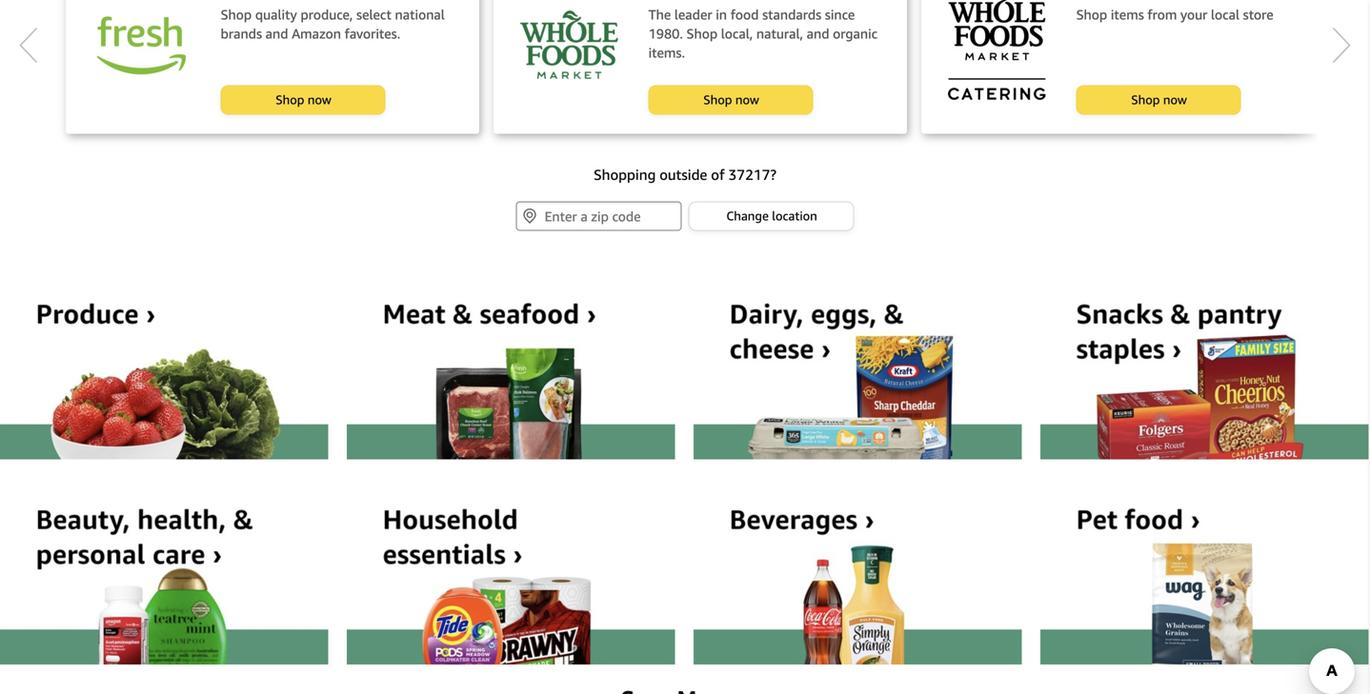 Task type: describe. For each thing, give the bounding box(es) containing it.
shop down "amazon"
[[276, 92, 304, 107]]

food
[[730, 7, 759, 22]]

and inside shop quality produce, select national brands and amazon favorites.
[[265, 26, 288, 41]]

shop left items
[[1076, 7, 1107, 22]]

outside
[[660, 166, 707, 183]]

beverages image
[[694, 479, 1022, 665]]

shopping outside of 37217? heading
[[27, 163, 1343, 190]]

shopping outside of 37217?
[[594, 166, 776, 183]]

list containing shop quality produce, select national brands and amazon favorites.
[[51, 0, 1335, 146]]

favorites.
[[345, 26, 400, 41]]

shopping
[[594, 166, 656, 183]]

Enter a zip code search field
[[516, 202, 681, 231]]

items
[[1111, 7, 1144, 22]]

1980.
[[648, 26, 683, 41]]

shop items from your local store
[[1076, 7, 1274, 22]]

search image
[[520, 207, 539, 226]]

quality
[[255, 7, 297, 22]]

since
[[825, 7, 855, 22]]

in
[[716, 7, 727, 22]]

3 now from the left
[[1163, 92, 1187, 107]]

produce,
[[301, 7, 353, 22]]

beauty, health, & personal care image
[[0, 479, 328, 665]]

and inside the leader in food standards since 1980. shop local, natural, and organic items.
[[807, 26, 829, 41]]

shop now for shop
[[703, 92, 759, 107]]

snacks and pantry staples image
[[1040, 273, 1369, 459]]

local,
[[721, 26, 753, 41]]

pet food image
[[1040, 479, 1369, 665]]

items.
[[648, 45, 685, 61]]

your
[[1180, 7, 1208, 22]]

change
[[726, 209, 769, 223]]

3 shop now link from the left
[[1077, 86, 1240, 114]]

shop now link for shop
[[649, 86, 812, 114]]

leader
[[674, 7, 712, 22]]

natural,
[[756, 26, 803, 41]]

national
[[395, 7, 445, 22]]

37217?
[[728, 166, 776, 183]]

the
[[648, 7, 671, 22]]



Task type: vqa. For each thing, say whether or not it's contained in the screenshot.
outside
yes



Task type: locate. For each thing, give the bounding box(es) containing it.
location
[[772, 209, 817, 223]]

2 and from the left
[[807, 26, 829, 41]]

shop up brands at the top left of the page
[[221, 7, 252, 22]]

standards
[[762, 7, 821, 22]]

change location
[[726, 209, 817, 223]]

0 horizontal spatial shop now
[[276, 92, 332, 107]]

list
[[51, 0, 1335, 146]]

1 horizontal spatial now
[[735, 92, 759, 107]]

now down shop items from your local store
[[1163, 92, 1187, 107]]

select
[[356, 7, 391, 22]]

shop quality produce, select national brands and amazon favorites.
[[221, 7, 445, 41]]

2 horizontal spatial shop now
[[1131, 92, 1187, 107]]

and
[[265, 26, 288, 41], [807, 26, 829, 41]]

now down "amazon"
[[308, 92, 332, 107]]

shop down local,
[[703, 92, 732, 107]]

now
[[308, 92, 332, 107], [735, 92, 759, 107], [1163, 92, 1187, 107]]

shop now link for amazon
[[222, 86, 385, 114]]

shop inside shop quality produce, select national brands and amazon favorites.
[[221, 7, 252, 22]]

shop inside the leader in food standards since 1980. shop local, natural, and organic items.
[[686, 26, 718, 41]]

Change location submit
[[690, 202, 853, 230]]

0 horizontal spatial shop now link
[[222, 86, 385, 114]]

0 horizontal spatial and
[[265, 26, 288, 41]]

now down local,
[[735, 92, 759, 107]]

of
[[711, 166, 725, 183]]

and down quality
[[265, 26, 288, 41]]

from
[[1148, 7, 1177, 22]]

now for favorites.
[[308, 92, 332, 107]]

shop now for amazon
[[276, 92, 332, 107]]

2 now from the left
[[735, 92, 759, 107]]

amazon
[[292, 26, 341, 41]]

shop now link down "amazon"
[[222, 86, 385, 114]]

shop now link down from
[[1077, 86, 1240, 114]]

shop now link
[[222, 86, 385, 114], [649, 86, 812, 114], [1077, 86, 1240, 114]]

fruits and vegetables image
[[0, 273, 328, 459]]

organic
[[833, 26, 878, 41]]

3 shop now from the left
[[1131, 92, 1187, 107]]

local
[[1211, 7, 1240, 22]]

shop now down from
[[1131, 92, 1187, 107]]

1 shop now from the left
[[276, 92, 332, 107]]

1 now from the left
[[308, 92, 332, 107]]

1 and from the left
[[265, 26, 288, 41]]

shop
[[221, 7, 252, 22], [1076, 7, 1107, 22], [686, 26, 718, 41], [276, 92, 304, 107], [703, 92, 732, 107], [1131, 92, 1160, 107]]

shop now down "amazon"
[[276, 92, 332, 107]]

brands
[[221, 26, 262, 41]]

dairy, eggs, & cheese image
[[694, 273, 1022, 459]]

the leader in food standards since 1980. shop local, natural, and organic items.
[[648, 7, 878, 61]]

shop now link down local,
[[649, 86, 812, 114]]

meat & seafood image
[[347, 273, 675, 459]]

2 horizontal spatial now
[[1163, 92, 1187, 107]]

1 horizontal spatial shop now link
[[649, 86, 812, 114]]

2 horizontal spatial shop now link
[[1077, 86, 1240, 114]]

now for local,
[[735, 92, 759, 107]]

household essentials image
[[347, 479, 675, 665]]

shop now down local,
[[703, 92, 759, 107]]

shop down from
[[1131, 92, 1160, 107]]

0 horizontal spatial now
[[308, 92, 332, 107]]

1 shop now link from the left
[[222, 86, 385, 114]]

1 horizontal spatial shop now
[[703, 92, 759, 107]]

shop down leader
[[686, 26, 718, 41]]

2 shop now link from the left
[[649, 86, 812, 114]]

store
[[1243, 7, 1274, 22]]

2 shop now from the left
[[703, 92, 759, 107]]

1 horizontal spatial and
[[807, 26, 829, 41]]

shop now
[[276, 92, 332, 107], [703, 92, 759, 107], [1131, 92, 1187, 107]]

and down since
[[807, 26, 829, 41]]



